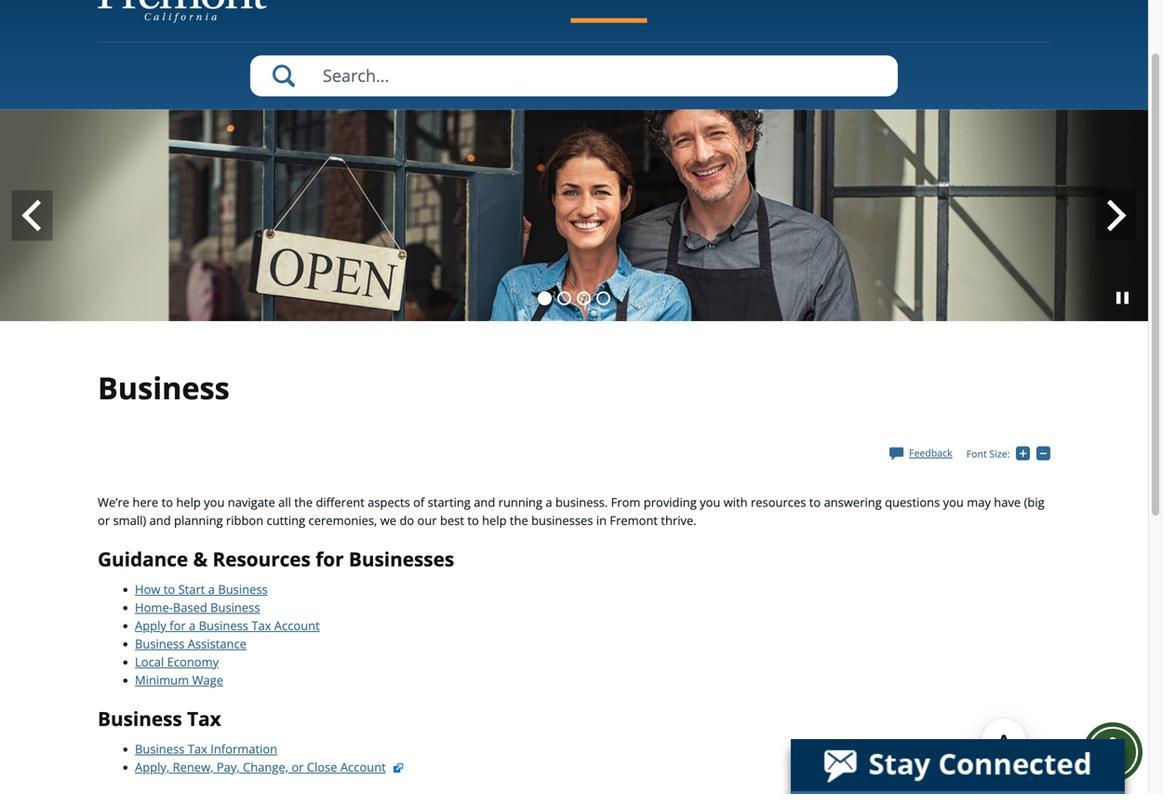 Task type: describe. For each thing, give the bounding box(es) containing it.
to right the resources
[[810, 494, 821, 511]]

pay,
[[217, 759, 240, 776]]

resources
[[751, 494, 807, 511]]

Search text field
[[250, 55, 898, 96]]

the
[[294, 494, 313, 511]]

minimum wage link
[[135, 672, 223, 688]]

local
[[135, 653, 164, 670]]

feedback
[[910, 446, 953, 459]]

answering
[[824, 494, 882, 511]]

or inside we're here to help you navigate all the different aspects of starting and running a business. from providing you with resources to answering questions you may have (big or small) and planning ribbon cutting ceremonies, we do our best to help the businesses in fremont thrive.
[[98, 512, 110, 529]]

ceremonies,
[[309, 512, 377, 529]]

minimum
[[135, 672, 189, 688]]

0 horizontal spatial a
[[189, 617, 196, 634]]

font size: link
[[967, 447, 1011, 461]]

1 vertical spatial tax
[[187, 706, 221, 732]]

ribbon
[[226, 512, 264, 529]]

change,
[[243, 759, 289, 776]]

here
[[133, 494, 158, 511]]

of
[[414, 494, 425, 511]]

1 vertical spatial and
[[150, 512, 171, 529]]

with
[[724, 494, 748, 511]]

guidance & resources for businesses how to start a business home-based business apply for a business tax account business assistance local economy minimum wage
[[98, 546, 454, 688]]

have
[[995, 494, 1022, 511]]

the businesses
[[510, 512, 594, 529]]

close
[[307, 759, 337, 776]]

renew,
[[173, 759, 214, 776]]

local economy link
[[135, 653, 219, 670]]

to right best
[[468, 512, 479, 529]]

all
[[279, 494, 291, 511]]

apply for a business tax account link
[[135, 617, 320, 634]]

starting
[[428, 494, 471, 511]]

providing
[[644, 494, 697, 511]]

to inside the guidance & resources for businesses how to start a business home-based business apply for a business tax account business assistance local economy minimum wage
[[164, 581, 175, 598]]

wage
[[192, 672, 223, 688]]

0 vertical spatial and
[[474, 494, 496, 511]]

different
[[316, 494, 365, 511]]

1 horizontal spatial help
[[482, 512, 507, 529]]

cutting
[[267, 512, 306, 529]]

home-
[[135, 599, 173, 616]]

how
[[135, 581, 161, 598]]

thrive.
[[661, 512, 697, 529]]

how to start a business link
[[135, 581, 268, 598]]

navigate
[[228, 494, 275, 511]]

questions
[[886, 494, 941, 511]]

planning
[[174, 512, 223, 529]]

0 vertical spatial a
[[208, 581, 215, 598]]

assistance
[[188, 635, 247, 652]]

tax inside the guidance & resources for businesses how to start a business home-based business apply for a business tax account business assistance local economy minimum wage
[[252, 617, 271, 634]]

we
[[381, 512, 397, 529]]

3 you from the left
[[944, 494, 964, 511]]

in
[[597, 512, 607, 529]]



Task type: vqa. For each thing, say whether or not it's contained in the screenshot.
Payment on the right bottom
no



Task type: locate. For each thing, give the bounding box(es) containing it.
size:
[[990, 447, 1011, 460]]

&
[[193, 546, 208, 572]]

and down here
[[150, 512, 171, 529]]

to
[[162, 494, 173, 511], [810, 494, 821, 511], [468, 512, 479, 529], [164, 581, 175, 598]]

a up business assistance link
[[189, 617, 196, 634]]

a
[[208, 581, 215, 598], [189, 617, 196, 634]]

you left with
[[700, 494, 721, 511]]

+
[[1031, 446, 1036, 460]]

tax up business tax information 'link' on the bottom of page
[[187, 706, 221, 732]]

1 horizontal spatial for
[[316, 546, 344, 572]]

tax
[[252, 617, 271, 634], [187, 706, 221, 732], [188, 741, 207, 758]]

you
[[204, 494, 225, 511], [700, 494, 721, 511], [944, 494, 964, 511]]

fremont
[[610, 512, 658, 529]]

or inside business tax business tax information apply, renew, pay, change, or close account
[[292, 759, 304, 776]]

1 horizontal spatial or
[[292, 759, 304, 776]]

1 vertical spatial for
[[170, 617, 186, 634]]

- link
[[1037, 446, 1054, 461]]

a business.
[[546, 494, 608, 511]]

0 horizontal spatial account
[[274, 617, 320, 634]]

account right close at the left
[[341, 759, 386, 776]]

feedback link
[[890, 446, 953, 460]]

0 horizontal spatial help
[[176, 494, 201, 511]]

1 horizontal spatial you
[[700, 494, 721, 511]]

0 vertical spatial account
[[274, 617, 320, 634]]

running
[[499, 494, 543, 511]]

based
[[173, 599, 207, 616]]

apply,
[[135, 759, 170, 776]]

1 horizontal spatial account
[[341, 759, 386, 776]]

help up planning
[[176, 494, 201, 511]]

to right here
[[162, 494, 173, 511]]

a right start at the bottom of the page
[[208, 581, 215, 598]]

1 horizontal spatial a
[[208, 581, 215, 598]]

for down ceremonies, at the bottom
[[316, 546, 344, 572]]

open business with two people standing image
[[0, 109, 1156, 321]]

apply, renew, pay, change, or close account link
[[135, 759, 405, 776]]

0 vertical spatial tax
[[252, 617, 271, 634]]

account inside the guidance & resources for businesses how to start a business home-based business apply for a business tax account business assistance local economy minimum wage
[[274, 617, 320, 634]]

do
[[400, 512, 414, 529]]

1 vertical spatial a
[[189, 617, 196, 634]]

1 vertical spatial help
[[482, 512, 507, 529]]

tax down resources at the left bottom
[[252, 617, 271, 634]]

tax up renew,
[[188, 741, 207, 758]]

font size:
[[967, 447, 1011, 460]]

apply
[[135, 617, 167, 634]]

our
[[418, 512, 437, 529]]

2 horizontal spatial you
[[944, 494, 964, 511]]

+ link
[[1017, 446, 1036, 461]]

from
[[611, 494, 641, 511]]

1 you from the left
[[204, 494, 225, 511]]

business tax business tax information apply, renew, pay, change, or close account
[[98, 706, 386, 776]]

and right the starting
[[474, 494, 496, 511]]

help down running
[[482, 512, 507, 529]]

we're
[[98, 494, 129, 511]]

businesses
[[349, 546, 454, 572]]

aspects
[[368, 494, 410, 511]]

0 vertical spatial help
[[176, 494, 201, 511]]

and
[[474, 494, 496, 511], [150, 512, 171, 529]]

to right the how
[[164, 581, 175, 598]]

business tax information link
[[135, 741, 278, 758]]

may
[[968, 494, 992, 511]]

or left close at the left
[[292, 759, 304, 776]]

-
[[1051, 446, 1054, 460]]

0 horizontal spatial for
[[170, 617, 186, 634]]

best
[[440, 512, 465, 529]]

0 vertical spatial for
[[316, 546, 344, 572]]

account
[[274, 617, 320, 634], [341, 759, 386, 776]]

0 horizontal spatial you
[[204, 494, 225, 511]]

economy
[[167, 653, 219, 670]]

1 horizontal spatial and
[[474, 494, 496, 511]]

stay connected image
[[791, 739, 1124, 791]]

you up planning
[[204, 494, 225, 511]]

small)
[[113, 512, 146, 529]]

2 vertical spatial tax
[[188, 741, 207, 758]]

1 vertical spatial or
[[292, 759, 304, 776]]

or down we're
[[98, 512, 110, 529]]

we're here to help you navigate all the different aspects of starting and running a business. from providing you with resources to answering questions you may have (big or small) and planning ribbon cutting ceremonies, we do our best to help the businesses in fremont thrive.
[[98, 494, 1045, 529]]

account inside business tax business tax information apply, renew, pay, change, or close account
[[341, 759, 386, 776]]

resources
[[213, 546, 311, 572]]

help
[[176, 494, 201, 511], [482, 512, 507, 529]]

0 horizontal spatial or
[[98, 512, 110, 529]]

information
[[211, 741, 278, 758]]

(big
[[1025, 494, 1045, 511]]

0 vertical spatial or
[[98, 512, 110, 529]]

business assistance link
[[135, 635, 247, 652]]

1 vertical spatial account
[[341, 759, 386, 776]]

2 you from the left
[[700, 494, 721, 511]]

guidance
[[98, 546, 188, 572]]

you left may
[[944, 494, 964, 511]]

business
[[98, 367, 230, 408], [218, 581, 268, 598], [211, 599, 260, 616], [199, 617, 249, 634], [135, 635, 185, 652], [98, 706, 182, 732], [135, 741, 185, 758]]

account down resources at the left bottom
[[274, 617, 320, 634]]

font
[[967, 447, 988, 460]]

for down based
[[170, 617, 186, 634]]

start
[[178, 581, 205, 598]]

0 horizontal spatial and
[[150, 512, 171, 529]]

or
[[98, 512, 110, 529], [292, 759, 304, 776]]

for
[[316, 546, 344, 572], [170, 617, 186, 634]]

columnusercontrol1 main content
[[0, 0, 1156, 794]]

home-based business link
[[135, 599, 260, 616]]



